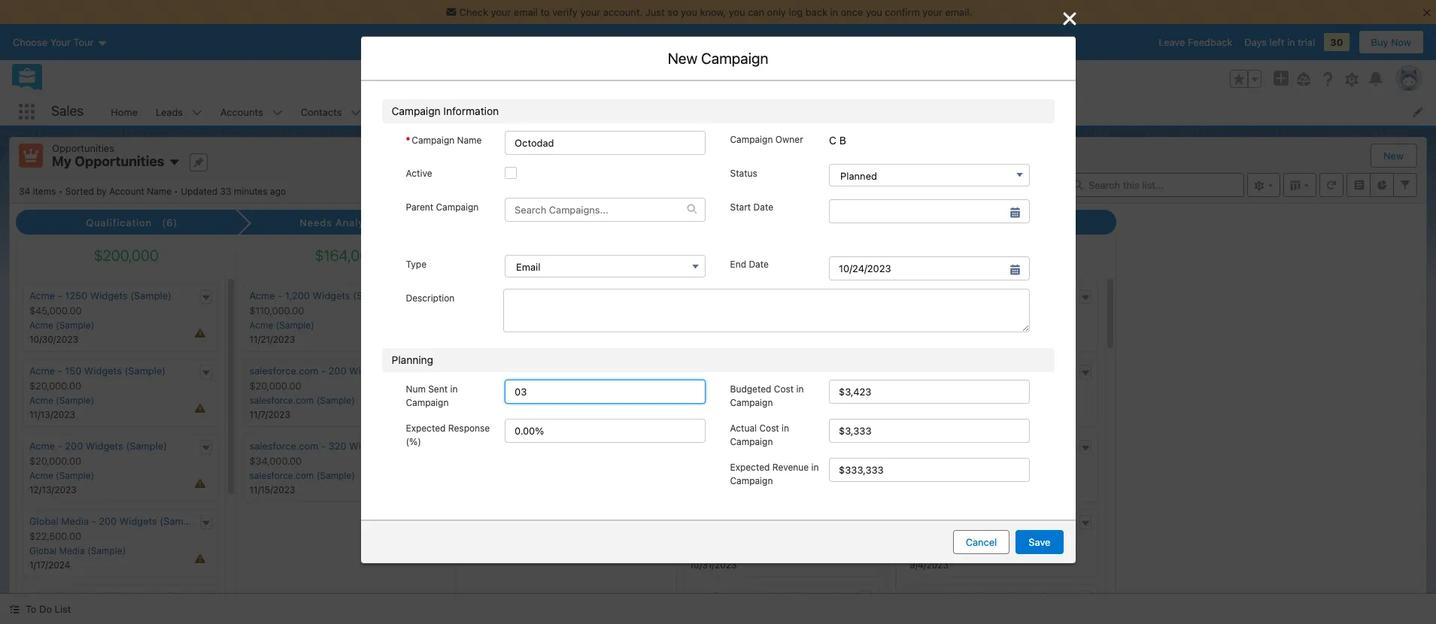 Task type: locate. For each thing, give the bounding box(es) containing it.
widgets right 1100
[[969, 290, 1007, 302]]

2 acme (sample) from the left
[[910, 320, 975, 331]]

0 horizontal spatial global media (sample) link
[[29, 546, 126, 557]]

1,200
[[285, 290, 310, 302]]

leave feedback
[[1159, 36, 1233, 48]]

acme left 170
[[690, 290, 715, 302]]

$22,500.00 down '140'
[[690, 380, 742, 392]]

in
[[830, 6, 839, 18], [1288, 36, 1296, 48], [450, 384, 458, 395], [450, 384, 458, 395], [797, 384, 804, 395], [797, 384, 804, 395], [782, 423, 790, 434], [782, 423, 790, 434], [812, 462, 819, 474], [812, 462, 819, 474]]

$45,000.00 acme (sample) 10/30/2023
[[29, 305, 94, 346]]

End Date text field
[[830, 257, 1031, 281], [830, 257, 1031, 281]]

global media (sample) link for $22,500.00
[[29, 546, 126, 557]]

$10,000.00 global media (sample)
[[690, 455, 786, 482]]

salesforce.com (sample) link up 11/7/2023
[[249, 395, 355, 406]]

acme (sample) link down $110,000.00
[[249, 320, 314, 331]]

•
[[59, 186, 63, 197], [174, 186, 178, 197]]

media up $10,000.00 global media (sample)
[[722, 440, 749, 452]]

$164,000
[[315, 247, 378, 264]]

1250 up $45,000.00
[[65, 290, 87, 302]]

end
[[730, 259, 747, 270], [730, 259, 747, 270]]

acme (sample) link up '11/13/2023'
[[29, 395, 94, 406]]

1750
[[99, 591, 121, 603]]

1 horizontal spatial global media (sample) link
[[690, 470, 786, 482]]

(%) for event
[[406, 437, 421, 448]]

widgets inside salesforce.com - 320 widgets (sample) $34,000.00 salesforce.com (sample) 11/15/2023
[[349, 440, 387, 452]]

acme (sample) link up "12/13/2023" at the bottom
[[29, 470, 94, 482]]

1 horizontal spatial your
[[581, 6, 601, 18]]

widgets right "600"
[[1010, 365, 1048, 377]]

salesforce.com down the $34,000.00
[[249, 470, 314, 482]]

1 you from the left
[[681, 6, 698, 18]]

1 vertical spatial global media (sample) link
[[29, 546, 126, 557]]

1 vertical spatial opportunity
[[382, 193, 433, 204]]

widgets right 1,200 on the left top
[[313, 290, 350, 302]]

salesforce.com (sample) link
[[249, 395, 355, 406], [910, 395, 1015, 406], [249, 470, 355, 482]]

Expected Response (%) text field
[[505, 419, 706, 444], [505, 419, 706, 444]]

planning for email
[[392, 354, 433, 367]]

acme (sample)
[[690, 320, 755, 331], [910, 320, 975, 331]]

80
[[759, 440, 771, 452]]

200 for salesforce.com
[[329, 365, 347, 377]]

in for budgeted cost in campaign text box
[[797, 384, 804, 395]]

- left '140'
[[718, 365, 723, 377]]

list
[[102, 98, 1437, 126]]

Active checkbox
[[505, 167, 517, 179]]

global up 1/17/2024
[[29, 546, 57, 557]]

c b for completed
[[830, 134, 847, 147]]

description
[[406, 293, 455, 304], [406, 293, 455, 304]]

$22,500.00
[[690, 380, 742, 392], [29, 531, 81, 543]]

salesforce.com down 10/31/2023
[[690, 591, 759, 603]]

acme (sample) link down $45,000.00
[[29, 320, 94, 331]]

2 horizontal spatial your
[[923, 6, 943, 18]]

- for salesforce.com - 600 widgets (sample)
[[982, 365, 986, 377]]

global for global media - 200 widgets (sample)
[[29, 516, 58, 528]]

description for event
[[406, 293, 455, 304]]

acme (sample) link for 150
[[29, 395, 94, 406]]

save button for completed
[[1016, 531, 1064, 555]]

c b
[[830, 134, 847, 147], [830, 134, 847, 147]]

media for global media - 1750 widgets (sample)
[[61, 591, 89, 603]]

salesforce.com
[[249, 365, 319, 377], [910, 365, 979, 377], [249, 395, 314, 406], [910, 395, 974, 406], [249, 440, 319, 452], [249, 470, 314, 482], [690, 591, 759, 603]]

0 horizontal spatial 200
[[65, 440, 83, 452]]

list containing home
[[102, 98, 1437, 126]]

widgets right 210
[[788, 591, 826, 603]]

widgets right 300 at the bottom of the page
[[966, 591, 1004, 603]]

salesforce.com up 11/7/2023
[[249, 395, 314, 406]]

(sample) inside $60,000.00 acme (sample)
[[936, 470, 975, 482]]

acme - 500 widgets (sample) link
[[910, 516, 1048, 528]]

$20,000.00 inside $20,000.00 acme (sample) 12/13/2023
[[29, 455, 81, 467]]

media up list
[[61, 591, 89, 603]]

30
[[1331, 36, 1344, 48]]

global up 10/31/2023
[[690, 516, 719, 528]]

sent for email
[[428, 384, 448, 395]]

0 horizontal spatial your
[[491, 6, 511, 18]]

0 vertical spatial * list item
[[722, 175, 1047, 227]]

acme left 300 at the bottom of the page
[[910, 591, 936, 603]]

global media (sample) link
[[690, 470, 786, 482], [29, 546, 126, 557]]

expected response (%) for event
[[406, 423, 490, 448]]

campaign information for event
[[392, 104, 499, 117]]

analysis
[[336, 217, 379, 229]]

0 vertical spatial 1250
[[676, 49, 709, 66]]

- up $20,000.00 acme (sample) 12/13/2023
[[58, 440, 62, 452]]

media for global media - 180 widgets (sample)
[[722, 516, 749, 528]]

text default image
[[688, 204, 698, 215], [201, 293, 211, 303], [432, 293, 443, 303], [1080, 293, 1091, 303], [861, 368, 872, 378], [1080, 368, 1091, 378], [861, 443, 872, 454], [201, 518, 211, 529], [1080, 518, 1091, 529], [201, 594, 211, 604], [861, 594, 872, 604]]

acme left '140'
[[690, 365, 715, 377]]

num for event
[[406, 384, 426, 395]]

inverse image
[[1061, 9, 1079, 27], [1061, 10, 1079, 28], [1061, 10, 1079, 28]]

text default image inside to do list button
[[9, 605, 20, 615]]

media inside $10,000.00 global media (sample)
[[719, 470, 745, 482]]

list item
[[549, 98, 612, 126], [722, 124, 1047, 175], [722, 227, 1047, 278], [379, 256, 704, 307], [379, 444, 704, 495], [722, 444, 1047, 495]]

opportunity owner
[[382, 193, 433, 215]]

event
[[516, 261, 542, 273]]

global media (sample) link for $10,000.00
[[690, 470, 786, 482]]

- left 170
[[718, 290, 723, 302]]

0 horizontal spatial you
[[681, 6, 698, 18]]

34 items • sorted by account name • updated 33 minutes ago
[[19, 186, 286, 197]]

acme up 9/4/2023
[[910, 546, 934, 557]]

(0)
[[592, 217, 608, 229]]

acme - 1250 widgets (sample)
[[29, 290, 172, 302]]

acme - 500 widgets (sample)
[[910, 516, 1048, 528]]

owner for completed
[[776, 134, 804, 145]]

0 horizontal spatial $22,500.00
[[29, 531, 81, 543]]

save button for planned
[[1016, 531, 1064, 555]]

widgets for acme - 140 widgets (sample)
[[745, 365, 783, 377]]

opportunities inside list item
[[380, 106, 442, 118]]

you right so
[[681, 6, 698, 18]]

(sample) inside $10,000.00 global media (sample)
[[748, 470, 786, 482]]

acme inside $50,000.00 acme (sample) 9/4/2023
[[910, 546, 934, 557]]

widgets right 150
[[84, 365, 122, 377]]

you left can
[[729, 6, 746, 18]]

end date
[[730, 259, 769, 270], [730, 259, 769, 270]]

end date text field for completed
[[830, 257, 1031, 281]]

acme up 1/2/2024
[[690, 395, 714, 406]]

acme left 150
[[29, 365, 55, 377]]

media for global media - 200 widgets (sample)
[[61, 516, 89, 528]]

expected response (%) for email
[[406, 423, 490, 448]]

1 horizontal spatial acme (sample)
[[910, 320, 975, 331]]

closed won
[[966, 217, 1028, 229]]

text default image
[[688, 204, 698, 215], [201, 368, 211, 378], [432, 368, 443, 378], [201, 443, 211, 454], [1080, 443, 1091, 454], [861, 518, 872, 529], [1080, 594, 1091, 604], [9, 605, 20, 615]]

Actual Cost in Campaign text field
[[830, 419, 1031, 444]]

contacts link
[[292, 98, 351, 126]]

$20,000.00 up "12/13/2023" at the bottom
[[29, 455, 81, 467]]

$22,500.00 acme (sample) 1/2/2024
[[690, 380, 755, 421]]

salesforce.com - 200 widgets (sample) link
[[249, 365, 431, 377]]

1/2/2024
[[690, 409, 727, 421]]

210
[[769, 591, 785, 603]]

- up $45,000.00
[[58, 290, 62, 302]]

revenue for planned
[[773, 462, 809, 474]]

- left 300 at the bottom of the page
[[938, 591, 943, 603]]

acme (sample) down 1100
[[910, 320, 975, 331]]

- left 210
[[762, 591, 766, 603]]

1 horizontal spatial * list item
[[722, 175, 1047, 227]]

text default image for acme - 150 widgets (sample)
[[201, 368, 211, 378]]

salesforce.com down $75,000.00 on the bottom of the page
[[910, 395, 974, 406]]

200
[[329, 365, 347, 377], [65, 440, 83, 452], [99, 516, 117, 528]]

acme - 1250 widgets (sample) link
[[29, 290, 172, 302]]

180
[[759, 516, 776, 528]]

budgeted cost in campaign for planned
[[730, 384, 804, 409]]

complete
[[487, 169, 528, 181]]

33
[[220, 186, 231, 197]]

acme - 1100 widgets (sample)
[[910, 290, 1051, 302]]

owner inside opportunity owner
[[382, 204, 410, 215]]

widgets for salesforce.com - 600 widgets (sample)
[[1010, 365, 1048, 377]]

acme up $75,000.00 on the bottom of the page
[[910, 320, 934, 331]]

accounts link
[[212, 98, 272, 126]]

widgets right '140'
[[745, 365, 783, 377]]

None text field
[[505, 131, 706, 155], [830, 144, 1044, 168], [505, 131, 706, 155], [830, 144, 1044, 168]]

1 vertical spatial $22,500.00
[[29, 531, 81, 543]]

calendar
[[480, 106, 521, 118]]

widgets for acme - 200 widgets (sample)
[[86, 440, 123, 452]]

0 horizontal spatial * list item
[[379, 340, 704, 391]]

global media - 1750 widgets (sample) link
[[29, 591, 205, 603]]

- left "600"
[[982, 365, 986, 377]]

cost
[[774, 384, 794, 395], [774, 384, 794, 395], [760, 423, 780, 434], [760, 423, 780, 434]]

calendar list item
[[471, 98, 549, 126]]

global media - 200 widgets (sample) link
[[29, 516, 201, 528]]

end for planned
[[730, 259, 747, 270]]

- left 650
[[938, 440, 943, 452]]

1 vertical spatial 1250
[[65, 290, 87, 302]]

in for expected revenue in campaign text box
[[812, 462, 819, 474]]

Actual Cost in Campaign text field
[[830, 419, 1031, 444]]

budgeted for planned
[[730, 384, 772, 395]]

- up $20,000.00 salesforce.com (sample) 11/7/2023
[[321, 365, 326, 377]]

sent for event
[[428, 384, 448, 395]]

global media (sample) link up 1/17/2024
[[29, 546, 126, 557]]

save
[[1029, 537, 1051, 549], [1029, 537, 1051, 549]]

0 vertical spatial global media (sample) link
[[690, 470, 786, 482]]

new campaign for completed
[[668, 49, 769, 67]]

320
[[329, 440, 347, 452]]

- for acme - 150 widgets (sample)
[[58, 365, 62, 377]]

acme (sample) down 170
[[690, 320, 755, 331]]

widgets right 170
[[744, 290, 782, 302]]

(sample) inside $50,000.00 acme (sample) 9/4/2023
[[936, 546, 975, 557]]

* list item
[[722, 175, 1047, 227], [379, 340, 704, 391]]

(sample) inside $110,000.00 acme (sample) 11/21/2023
[[276, 320, 314, 331]]

11/21/2023
[[249, 334, 295, 346]]

200 up $22,500.00 global media (sample) 1/17/2024
[[99, 516, 117, 528]]

200 up $20,000.00 acme (sample) 12/13/2023
[[65, 440, 83, 452]]

start date
[[730, 201, 774, 213], [730, 201, 774, 213]]

$20,000.00
[[29, 380, 81, 392], [249, 380, 302, 392], [29, 455, 81, 467]]

so
[[668, 6, 679, 18]]

widgets right 1750
[[123, 591, 161, 603]]

new campaign for planned
[[668, 49, 769, 67]]

(sample) inside $20,000.00 acme (sample) 11/13/2023
[[56, 395, 94, 406]]

actual for email
[[730, 423, 757, 434]]

2 horizontal spatial 200
[[329, 365, 347, 377]]

actual cost in campaign for planned
[[730, 423, 790, 448]]

media down $10,000.00 in the bottom of the page
[[719, 470, 745, 482]]

global down "12/13/2023" at the bottom
[[29, 516, 58, 528]]

media up 1/17/2024
[[59, 546, 85, 557]]

new for completed
[[668, 49, 698, 67]]

leads link
[[147, 98, 192, 126]]

acme up 11/21/2023
[[249, 320, 273, 331]]

parent campaign for event
[[406, 201, 479, 213]]

$20,000.00 inside $20,000.00 acme (sample) 11/13/2023
[[29, 380, 81, 392]]

global media (sample) link down $10,000.00 in the bottom of the page
[[690, 470, 786, 482]]

your right verify
[[581, 6, 601, 18]]

revenue for completed
[[773, 462, 809, 474]]

2 horizontal spatial you
[[866, 6, 883, 18]]

c for completed
[[830, 134, 837, 147]]

0 horizontal spatial 1250
[[65, 290, 87, 302]]

- for acme - 300 widgets (sample)
[[938, 591, 943, 603]]

media left 180
[[722, 516, 749, 528]]

$20,000.00 down 150
[[29, 380, 81, 392]]

Expected Revenue in Campaign text field
[[830, 459, 1031, 483]]

num sent in campaign for email
[[406, 384, 458, 409]]

acme up 10/30/2023
[[29, 320, 53, 331]]

$20,000.00 up 11/7/2023
[[249, 380, 302, 392]]

your left email
[[491, 6, 511, 18]]

-
[[665, 49, 672, 66], [58, 290, 62, 302], [278, 290, 282, 302], [718, 290, 723, 302], [938, 290, 943, 302], [58, 365, 62, 377], [321, 365, 326, 377], [718, 365, 723, 377], [982, 365, 986, 377], [58, 440, 62, 452], [321, 440, 326, 452], [752, 440, 757, 452], [938, 440, 943, 452], [92, 516, 96, 528], [752, 516, 757, 528], [938, 516, 943, 528], [92, 591, 96, 603], [762, 591, 766, 603], [938, 591, 943, 603]]

0 vertical spatial opportunity
[[376, 93, 441, 106]]

- left 1100
[[938, 290, 943, 302]]

acme up '11/13/2023'
[[29, 395, 53, 406]]

1 vertical spatial 200
[[65, 440, 83, 452]]

description for email
[[406, 293, 455, 304]]

start
[[730, 201, 751, 213], [730, 201, 751, 213]]

campaign name for email
[[412, 134, 482, 146]]

1 horizontal spatial •
[[174, 186, 178, 197]]

contacts list item
[[292, 98, 371, 126]]

$20,000.00 acme (sample) 12/13/2023
[[29, 455, 94, 496]]

widgets for salesforce.com - 210 widgets (sample)
[[788, 591, 826, 603]]

text default image for salesforce.com - 210 widgets (sample)
[[861, 594, 872, 604]]

$110,000.00 acme (sample) 11/21/2023
[[249, 305, 314, 346]]

- left the "500"
[[938, 516, 943, 528]]

global media - 180 widgets (sample)
[[690, 516, 860, 528]]

my opportunities|opportunities|list view element
[[9, 137, 1428, 625]]

parent campaign for email
[[406, 201, 479, 213]]

your
[[491, 6, 511, 18], [581, 6, 601, 18], [923, 6, 943, 18]]

0 vertical spatial $22,500.00
[[690, 380, 742, 392]]

9/4/2023
[[910, 560, 949, 571]]

global inside $10,000.00 global media (sample)
[[690, 470, 717, 482]]

widgets for salesforce.com - 200 widgets (sample)
[[349, 365, 387, 377]]

Start Date text field
[[830, 199, 1031, 223]]

1250
[[676, 49, 709, 66], [65, 290, 87, 302]]

$22,500.00 inside $22,500.00 global media (sample) 1/17/2024
[[29, 531, 81, 543]]

1 horizontal spatial you
[[729, 6, 746, 18]]

start for planned
[[730, 201, 751, 213]]

Num Sent in Campaign text field
[[505, 380, 706, 404], [505, 380, 706, 404]]

text default image for salesforce.com - 600 widgets (sample)
[[1080, 368, 1091, 378]]

active for event
[[406, 168, 432, 179]]

0 horizontal spatial acme (sample)
[[690, 320, 755, 331]]

select list display image
[[1284, 173, 1317, 197]]

global down $10,000.00 in the bottom of the page
[[690, 470, 717, 482]]

Active checkbox
[[505, 167, 517, 179]]

contacts
[[301, 106, 342, 118]]

1250 up search... button
[[676, 49, 709, 66]]

0 vertical spatial 200
[[329, 365, 347, 377]]

widgets up additional
[[349, 365, 387, 377]]

0 horizontal spatial •
[[59, 186, 63, 197]]

200 for acme
[[65, 440, 83, 452]]

acme (sample) link up 1/2/2024
[[690, 395, 755, 406]]

$20,000.00 inside $20,000.00 salesforce.com (sample) 11/7/2023
[[249, 380, 302, 392]]

None text field
[[505, 131, 706, 155], [830, 246, 1044, 270], [487, 275, 701, 300], [505, 131, 706, 155], [830, 246, 1044, 270], [487, 275, 701, 300]]

in for expected revenue in campaign text field
[[812, 462, 819, 474]]

global up $10,000.00 in the bottom of the page
[[690, 440, 719, 452]]

widgets up $20,000.00 acme (sample) 12/13/2023
[[86, 440, 123, 452]]

widgets right 180
[[779, 516, 816, 528]]

acme - 650 widgets (sample)
[[910, 440, 1048, 452]]

2 your from the left
[[581, 6, 601, 18]]

expected
[[406, 423, 446, 434], [406, 423, 446, 434], [730, 462, 770, 474], [730, 462, 770, 474]]

type for email
[[406, 259, 427, 270]]

type for event
[[406, 259, 427, 270]]

acme down acme - 170 widgets (sample) at the top of page
[[690, 320, 714, 331]]

- inside salesforce.com - 320 widgets (sample) $34,000.00 salesforce.com (sample) 11/15/2023
[[321, 440, 326, 452]]

11/7/2023
[[249, 409, 291, 421]]

1 vertical spatial * list item
[[379, 340, 704, 391]]

$22,500.00 inside $22,500.00 acme (sample) 1/2/2024
[[690, 380, 742, 392]]

list view controls image
[[1248, 173, 1281, 197]]

- left "320"
[[321, 440, 326, 452]]

(sample) inside $75,000.00 salesforce.com (sample) 4/19/2023
[[977, 395, 1015, 406]]

group
[[1231, 70, 1262, 88]]

media up $22,500.00 global media (sample) 1/17/2024
[[61, 516, 89, 528]]

you right the once
[[866, 6, 883, 18]]

acme up $110,000.00
[[249, 290, 275, 302]]

text default image for global media - 200 widgets (sample)
[[201, 518, 211, 529]]

(sample) inside $20,000.00 acme (sample) 12/13/2023
[[56, 470, 94, 482]]

new for planned
[[668, 49, 698, 67]]

ago
[[270, 186, 286, 197]]

global up the do at the bottom left of the page
[[29, 591, 58, 603]]

widgets right the "500"
[[966, 516, 1004, 528]]

Budgeted Cost in Campaign text field
[[830, 380, 1031, 404]]

acme
[[624, 49, 662, 66], [29, 290, 55, 302], [249, 290, 275, 302], [690, 290, 715, 302], [910, 290, 936, 302], [29, 320, 53, 331], [249, 320, 273, 331], [690, 320, 714, 331], [910, 320, 934, 331], [29, 365, 55, 377], [690, 365, 715, 377], [29, 395, 53, 406], [690, 395, 714, 406], [29, 440, 55, 452], [910, 440, 936, 452], [29, 470, 53, 482], [910, 470, 934, 482], [910, 516, 936, 528], [910, 546, 934, 557], [910, 591, 936, 603]]

$22,500.00 up 1/17/2024
[[29, 531, 81, 543]]

widgets right "320"
[[349, 440, 387, 452]]

acme (sample) link down $50,000.00 at the right bottom of the page
[[910, 546, 975, 557]]

sent
[[428, 384, 448, 395], [428, 384, 448, 395]]

- for salesforce.com - 320 widgets (sample) $34,000.00 salesforce.com (sample) 11/15/2023
[[321, 440, 326, 452]]

qualification
[[86, 217, 152, 229]]

acme inside $20,000.00 acme (sample) 11/13/2023
[[29, 395, 53, 406]]

1 horizontal spatial 200
[[99, 516, 117, 528]]

cancel button for planned
[[953, 531, 1010, 555]]

- up $110,000.00
[[278, 290, 282, 302]]

budgeted cost in campaign
[[730, 384, 804, 409], [730, 384, 804, 409]]

1 horizontal spatial $22,500.00
[[690, 380, 742, 392]]

*
[[406, 134, 410, 146], [406, 134, 410, 146], [726, 198, 731, 209], [383, 363, 388, 374]]

global media - 180 widgets (sample) link
[[690, 516, 860, 528]]

status
[[730, 168, 758, 179], [730, 168, 758, 179]]

None search field
[[1064, 173, 1245, 197]]

widgets right 650
[[966, 440, 1004, 452]]

your left email.
[[923, 6, 943, 18]]

parent
[[406, 201, 434, 213], [406, 201, 434, 213]]

buy now
[[1372, 36, 1412, 48]]

in for email's num sent in campaign text box
[[450, 384, 458, 395]]

- up search... button
[[665, 49, 672, 66]]

- for acme - 1250 widgets (sample)
[[58, 290, 62, 302]]

salesforce.com up the $34,000.00
[[249, 440, 319, 452]]

text default image for global media - 180 widgets (sample)
[[861, 518, 872, 529]]

acme down $60,000.00
[[910, 470, 934, 482]]

num for email
[[406, 384, 426, 395]]

200 up $20,000.00 salesforce.com (sample) 11/7/2023
[[329, 365, 347, 377]]

expected response (%)
[[406, 423, 490, 448], [406, 423, 490, 448]]

2 vertical spatial 200
[[99, 516, 117, 528]]



Task type: vqa. For each thing, say whether or not it's contained in the screenshot.


Task type: describe. For each thing, give the bounding box(es) containing it.
event button
[[505, 255, 706, 278]]

10/30/2023
[[29, 334, 78, 346]]

text default image for acme - 1250 widgets (sample)
[[201, 293, 211, 303]]

cost for budgeted cost in campaign text field
[[774, 384, 794, 395]]

status for completed
[[730, 168, 758, 179]]

* text field
[[487, 224, 701, 248]]

global for global media - 80 widgets (sample)
[[690, 440, 719, 452]]

acme - 650 widgets (sample) link
[[910, 440, 1048, 452]]

3 your from the left
[[923, 6, 943, 18]]

to
[[26, 604, 37, 616]]

edit acme - 1250 widgets (sample)
[[595, 49, 830, 66]]

salesforce.com (sample) link for $164,000
[[249, 395, 355, 406]]

needs
[[300, 217, 332, 229]]

cancel for completed
[[966, 537, 998, 549]]

- for acme - 1100 widgets (sample)
[[938, 290, 943, 302]]

$20,000.00 acme (sample) 11/13/2023
[[29, 380, 94, 421]]

confirm
[[885, 6, 920, 18]]

updated
[[181, 186, 218, 197]]

b for completed
[[840, 134, 847, 147]]

(6)
[[162, 217, 178, 229]]

- for salesforce.com - 210 widgets (sample)
[[762, 591, 766, 603]]

$10,000.00
[[690, 455, 740, 467]]

planning for event
[[392, 354, 433, 367]]

b for planned
[[840, 134, 847, 147]]

acme left 1100
[[910, 290, 936, 302]]

email button
[[505, 255, 706, 278]]

acme - 1,200 widgets (sample)
[[249, 290, 394, 302]]

- left 180
[[752, 516, 757, 528]]

opportunities list item
[[371, 98, 471, 126]]

300
[[946, 591, 964, 603]]

accounts list item
[[212, 98, 292, 126]]

acme up $50,000.00 at the right bottom of the page
[[910, 516, 936, 528]]

start date for completed
[[730, 201, 774, 213]]

Parent Campaign text field
[[506, 198, 688, 221]]

acme up $60,000.00
[[910, 440, 936, 452]]

acme - 300 widgets (sample)
[[910, 591, 1048, 603]]

- left 80
[[752, 440, 757, 452]]

1 your from the left
[[491, 6, 511, 18]]

to do list button
[[0, 595, 80, 625]]

end date for completed
[[730, 259, 769, 270]]

widgets up $22,500.00 global media (sample) 1/17/2024
[[120, 516, 157, 528]]

salesforce.com down 11/21/2023
[[249, 365, 319, 377]]

acme right edit
[[624, 49, 662, 66]]

parent for event
[[406, 201, 434, 213]]

end date for planned
[[730, 259, 769, 270]]

inverse image for planned
[[1061, 10, 1079, 28]]

$20,000.00 for $200,000
[[29, 380, 81, 392]]

4/19/2023
[[910, 409, 953, 421]]

salesforce.com (sample) link down the $34,000.00
[[249, 470, 355, 482]]

Start Date text field
[[830, 199, 1031, 223]]

Description text field
[[503, 289, 1031, 333]]

1250 inside my opportunities|opportunities|list view element
[[65, 290, 87, 302]]

owner for planned
[[776, 134, 804, 145]]

log
[[789, 6, 803, 18]]

$512,000
[[975, 247, 1038, 264]]

opportunities link
[[371, 98, 451, 126]]

Description text field
[[503, 289, 1031, 333]]

campaign information for email
[[392, 104, 499, 117]]

acme - 1,200 widgets (sample) link
[[249, 290, 394, 302]]

response for event
[[448, 423, 490, 434]]

save for planned
[[1029, 537, 1051, 549]]

inverse image for completed
[[1061, 10, 1079, 28]]

salesforce.com (sample) link for $512,000
[[910, 395, 1015, 406]]

acme inside $22,500.00 acme (sample) 1/2/2024
[[690, 395, 714, 406]]

(%) for email
[[406, 437, 421, 448]]

only
[[767, 6, 786, 18]]

proposal
[[537, 217, 582, 229]]

name for event
[[457, 134, 482, 146]]

widgets for acme - 650 widgets (sample)
[[966, 440, 1004, 452]]

- for acme - 650 widgets (sample)
[[938, 440, 943, 452]]

budgeted cost in campaign for completed
[[730, 384, 804, 409]]

num sent in campaign text field for email
[[505, 380, 706, 404]]

$50,000.00 acme (sample) 9/4/2023
[[910, 531, 975, 571]]

1 horizontal spatial 1250
[[676, 49, 709, 66]]

global for global media - 1750 widgets (sample)
[[29, 591, 58, 603]]

- left 1750
[[92, 591, 96, 603]]

left
[[1270, 36, 1285, 48]]

new button
[[1372, 145, 1416, 167]]

active for email
[[406, 168, 432, 179]]

campaign owner for planned
[[730, 134, 804, 145]]

- up $22,500.00 global media (sample) 1/17/2024
[[92, 516, 96, 528]]

- for salesforce.com - 200 widgets (sample)
[[321, 365, 326, 377]]

my opportunities
[[52, 154, 164, 169]]

2 • from the left
[[174, 186, 178, 197]]

salesforce.com inside $20,000.00 salesforce.com (sample) 11/7/2023
[[249, 395, 314, 406]]

1100
[[946, 290, 967, 302]]

$22,500.00 for acme
[[690, 380, 742, 392]]

save for completed
[[1029, 537, 1051, 549]]

acme - 300 widgets (sample) link
[[910, 591, 1048, 603]]

expected response (%) text field for event
[[505, 419, 706, 444]]

(sample) inside $45,000.00 acme (sample) 10/30/2023
[[56, 320, 94, 331]]

widgets for acme - 1,200 widgets (sample)
[[313, 290, 350, 302]]

days
[[1245, 36, 1267, 48]]

acme up $45,000.00
[[29, 290, 55, 302]]

10/31/2023
[[690, 560, 737, 571]]

widgets for acme - 170 widgets (sample)
[[744, 290, 782, 302]]

complete this field. list item
[[379, 124, 704, 188]]

closed
[[966, 217, 1002, 229]]

* text field
[[487, 309, 701, 333]]

minutes
[[234, 186, 268, 197]]

- for acme - 1,200 widgets (sample)
[[278, 290, 282, 302]]

search...
[[574, 73, 614, 85]]

1 • from the left
[[59, 186, 63, 197]]

acme - 1100 widgets (sample) link
[[910, 290, 1051, 302]]

acme - 140 widgets (sample)
[[690, 365, 826, 377]]

new inside the new button
[[1384, 150, 1404, 162]]

500
[[946, 516, 964, 528]]

leads
[[156, 106, 183, 118]]

calendar link
[[471, 98, 530, 126]]

acme (sample) link for 500
[[910, 546, 975, 557]]

none search field inside my opportunities|opportunities|list view element
[[1064, 173, 1245, 197]]

(7)
[[820, 217, 835, 229]]

global media - 80 widgets (sample)
[[690, 440, 856, 452]]

text default image for acme - 1100 widgets (sample)
[[1080, 293, 1091, 303]]

text default image for acme - 200 widgets (sample)
[[201, 443, 211, 454]]

text default image for acme - 1,200 widgets (sample)
[[432, 293, 443, 303]]

expected revenue in campaign for completed
[[730, 462, 819, 487]]

just
[[646, 6, 665, 18]]

salesforce.com inside $75,000.00 salesforce.com (sample) 4/19/2023
[[910, 395, 974, 406]]

verify
[[553, 6, 578, 18]]

(sample) inside $22,500.00 global media (sample) 1/17/2024
[[87, 546, 126, 557]]

parent for email
[[406, 201, 434, 213]]

widgets for acme - 300 widgets (sample)
[[966, 591, 1004, 603]]

acme (sample) link for 140
[[690, 395, 755, 406]]

widgets for acme - 1100 widgets (sample)
[[969, 290, 1007, 302]]

completed
[[841, 170, 891, 182]]

global inside $22,500.00 global media (sample) 1/17/2024
[[29, 546, 57, 557]]

salesforce.com - 600 widgets (sample)
[[910, 365, 1092, 377]]

text default image for acme - 140 widgets (sample)
[[861, 368, 872, 378]]

170
[[725, 290, 741, 302]]

acme - 170 widgets (sample)
[[690, 290, 826, 302]]

can
[[748, 6, 765, 18]]

email.
[[946, 6, 973, 18]]

widgets for acme - 1250 widgets (sample)
[[90, 290, 128, 302]]

text default image for acme - 650 widgets (sample)
[[1080, 443, 1091, 454]]

acme (sample) link for 200
[[29, 470, 94, 482]]

leave feedback link
[[1159, 36, 1233, 48]]

widgets for acme - 150 widgets (sample)
[[84, 365, 122, 377]]

search... button
[[545, 67, 846, 91]]

cancel button for completed
[[953, 531, 1010, 555]]

acme inside $20,000.00 acme (sample) 12/13/2023
[[29, 470, 53, 482]]

$22,500.00 global media (sample) 1/17/2024
[[29, 531, 126, 571]]

my opportunities status
[[19, 186, 181, 197]]

media inside $22,500.00 global media (sample) 1/17/2024
[[59, 546, 85, 557]]

- for acme - 500 widgets (sample)
[[938, 516, 943, 528]]

media for global media - 80 widgets (sample)
[[722, 440, 749, 452]]

salesforce.com up $75,000.00 on the bottom of the page
[[910, 365, 979, 377]]

items
[[33, 186, 56, 197]]

budgeted for completed
[[730, 384, 772, 395]]

widgets right 80
[[774, 440, 812, 452]]

in for actual cost in campaign text box
[[782, 423, 790, 434]]

planned button
[[830, 164, 1031, 186]]

name for email
[[457, 134, 482, 146]]

sorted
[[65, 186, 94, 197]]

11/15/2023
[[249, 485, 295, 496]]

text default image for global media - 80 widgets (sample)
[[861, 443, 872, 454]]

(sample) inside $22,500.00 acme (sample) 1/2/2024
[[716, 395, 755, 406]]

c b for planned
[[830, 134, 847, 147]]

Search My Opportunities list view. search field
[[1064, 173, 1245, 197]]

cost for actual cost in campaign text field
[[760, 423, 780, 434]]

acme down '11/13/2023'
[[29, 440, 55, 452]]

1 acme (sample) from the left
[[690, 320, 755, 331]]

$20,000.00 salesforce.com (sample) 11/7/2023
[[249, 380, 355, 421]]

end for completed
[[730, 259, 747, 270]]

check your email to verify your account. just so you know, you can only log back in once you confirm your email.
[[460, 6, 973, 18]]

acme inside $60,000.00 acme (sample)
[[910, 470, 934, 482]]

to do list
[[26, 604, 71, 616]]

$60,000.00
[[910, 455, 962, 467]]

leads list item
[[147, 98, 212, 126]]

Expected Revenue in Campaign text field
[[830, 459, 1031, 483]]

opportunity for information
[[376, 93, 441, 106]]

check
[[460, 6, 488, 18]]

600
[[989, 365, 1007, 377]]

by
[[96, 186, 107, 197]]

$60,000.00 acme (sample)
[[910, 455, 975, 482]]

global media - 80 widgets (sample) link
[[690, 440, 856, 452]]

in for actual cost in campaign text field
[[782, 423, 790, 434]]

list
[[55, 604, 71, 616]]

$110,000.00
[[249, 305, 304, 317]]

salesforce.com - 200 widgets (sample)
[[249, 365, 431, 377]]

acme inside $45,000.00 acme (sample) 10/30/2023
[[29, 320, 53, 331]]

Budgeted Cost in Campaign text field
[[830, 380, 1031, 404]]

global media - 1750 widgets (sample)
[[29, 591, 205, 603]]

3 you from the left
[[866, 6, 883, 18]]

acme (sample) link for 1,200
[[249, 320, 314, 331]]

150
[[65, 365, 82, 377]]

opportunity information
[[376, 93, 507, 106]]

$211,500
[[757, 247, 816, 264]]

this
[[531, 169, 546, 181]]

c for planned
[[830, 134, 837, 147]]

num sent in campaign for event
[[406, 384, 458, 409]]

cancel for planned
[[966, 537, 998, 549]]

salesforce.com - 210 widgets (sample)
[[690, 591, 870, 603]]

widgets for acme - 500 widgets (sample)
[[966, 516, 1004, 528]]

know,
[[700, 6, 726, 18]]

opportunity for owner
[[382, 193, 433, 204]]

complete this field.
[[487, 169, 570, 181]]

text default image for salesforce.com - 200 widgets (sample)
[[432, 368, 443, 378]]

34
[[19, 186, 30, 197]]

global for global media - 180 widgets (sample)
[[690, 516, 719, 528]]

accounts
[[221, 106, 263, 118]]

$75,000.00
[[910, 380, 961, 392]]

cost for actual cost in campaign text box
[[760, 423, 780, 434]]

- for acme - 200 widgets (sample)
[[58, 440, 62, 452]]

acme inside $110,000.00 acme (sample) 11/21/2023
[[249, 320, 273, 331]]

(sample) inside $20,000.00 salesforce.com (sample) 11/7/2023
[[317, 395, 355, 406]]

2 you from the left
[[729, 6, 746, 18]]

widgets down can
[[712, 49, 767, 66]]

name inside my opportunities|opportunities|list view element
[[147, 186, 172, 197]]

home link
[[102, 98, 147, 126]]

- for acme - 170 widgets (sample)
[[718, 290, 723, 302]]

$22,500.00 for global
[[29, 531, 81, 543]]

additional information
[[376, 412, 496, 426]]

actual for event
[[730, 423, 757, 434]]

acme - 200 widgets (sample) link
[[29, 440, 167, 452]]



